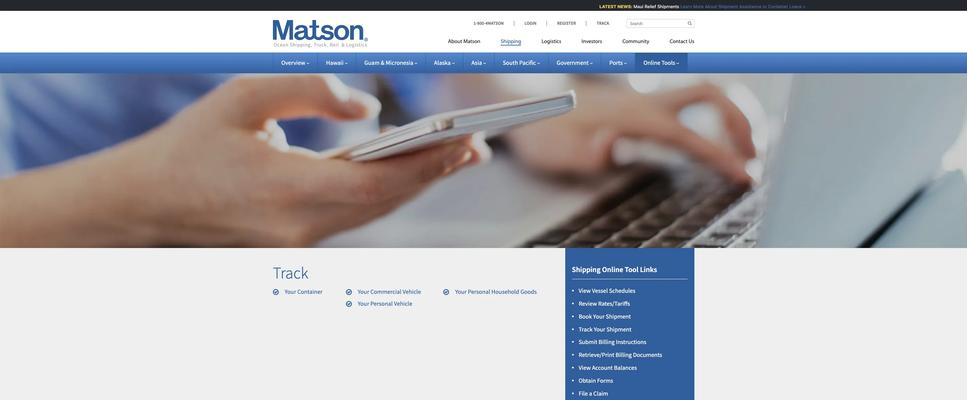 Task type: vqa. For each thing, say whether or not it's contained in the screenshot.
the right ONLINE
yes



Task type: describe. For each thing, give the bounding box(es) containing it.
hawaii
[[326, 59, 344, 67]]

search image
[[688, 21, 692, 26]]

shipping online tool links section
[[557, 249, 703, 401]]

shipment for book your shipment
[[606, 313, 631, 321]]

about matson
[[448, 39, 481, 45]]

schedules
[[609, 287, 636, 295]]

government link
[[557, 59, 593, 67]]

south pacific
[[503, 59, 536, 67]]

view for view vessel schedules
[[579, 287, 591, 295]]

shipment for track your shipment
[[607, 326, 632, 334]]

billing for submit
[[599, 339, 615, 347]]

online tools
[[644, 59, 676, 67]]

claim
[[594, 390, 608, 398]]

links
[[640, 265, 657, 275]]

or
[[759, 4, 763, 9]]

submit
[[579, 339, 598, 347]]

book your shipment
[[579, 313, 631, 321]]

login link
[[514, 20, 547, 26]]

instructions
[[616, 339, 647, 347]]

personal for vehicle
[[371, 300, 393, 308]]

1 horizontal spatial online
[[644, 59, 661, 67]]

track for track "link"
[[597, 20, 610, 26]]

1 horizontal spatial about
[[701, 4, 714, 9]]

personal for household
[[468, 289, 490, 296]]

your for your personal vehicle
[[358, 300, 369, 308]]

logistics link
[[532, 36, 572, 50]]

track for track your shipment
[[579, 326, 593, 334]]

register
[[557, 20, 576, 26]]

file
[[579, 390, 588, 398]]

shipping for shipping online tool links
[[572, 265, 601, 275]]

maui
[[630, 4, 640, 9]]

about inside about matson 'link'
[[448, 39, 462, 45]]

vehicle for your commercial vehicle
[[403, 289, 421, 296]]

your for your commercial vehicle
[[358, 289, 369, 296]]

rates/tariffs
[[599, 300, 630, 308]]

commercial
[[371, 289, 402, 296]]

hawaii link
[[326, 59, 348, 67]]

1-
[[474, 20, 477, 26]]

review rates/tariffs
[[579, 300, 630, 308]]

tool
[[625, 265, 639, 275]]

view vessel schedules
[[579, 287, 636, 295]]

asia
[[472, 59, 482, 67]]

community
[[623, 39, 650, 45]]

shipping online tool links
[[572, 265, 657, 275]]

customer inputing information via laptop to matson's online tools. image
[[0, 63, 968, 249]]

top menu navigation
[[448, 36, 695, 50]]

guam
[[364, 59, 380, 67]]

contact
[[670, 39, 688, 45]]

alaska
[[434, 59, 451, 67]]

track your shipment link
[[579, 326, 632, 334]]

submit billing instructions link
[[579, 339, 647, 347]]

submit billing instructions
[[579, 339, 647, 347]]

tools
[[662, 59, 676, 67]]

your for your container
[[285, 289, 296, 296]]

retrieve/print billing documents
[[579, 352, 663, 360]]

loans
[[786, 4, 798, 9]]

file a claim link
[[579, 390, 608, 398]]

4matson
[[486, 20, 504, 26]]

vessel
[[592, 287, 608, 295]]

news:
[[614, 4, 629, 9]]

shipments
[[654, 4, 676, 9]]

investors link
[[572, 36, 613, 50]]

ports
[[610, 59, 623, 67]]

south
[[503, 59, 518, 67]]

balances
[[614, 365, 637, 372]]

alaska link
[[434, 59, 455, 67]]



Task type: locate. For each thing, give the bounding box(es) containing it.
track inside shipping online tool links section
[[579, 326, 593, 334]]

south pacific link
[[503, 59, 540, 67]]

track up your container link at the left of the page
[[273, 263, 308, 284]]

1 vertical spatial personal
[[371, 300, 393, 308]]

logistics
[[542, 39, 561, 45]]

household
[[492, 289, 519, 296]]

0 vertical spatial container
[[765, 4, 785, 9]]

review
[[579, 300, 597, 308]]

1 vertical spatial online
[[602, 265, 624, 275]]

1 vertical spatial billing
[[616, 352, 632, 360]]

personal
[[468, 289, 490, 296], [371, 300, 393, 308]]

1 vertical spatial about
[[448, 39, 462, 45]]

0 vertical spatial shipment
[[715, 4, 734, 9]]

your personal household goods link
[[455, 289, 537, 296]]

track link
[[586, 20, 610, 26]]

contact us link
[[660, 36, 695, 50]]

about left 'matson'
[[448, 39, 462, 45]]

vehicle
[[403, 289, 421, 296], [394, 300, 412, 308]]

billing for retrieve/print
[[616, 352, 632, 360]]

Search search field
[[627, 19, 695, 28]]

1 view from the top
[[579, 287, 591, 295]]

micronesia
[[386, 59, 414, 67]]

matson
[[464, 39, 481, 45]]

view up obtain
[[579, 365, 591, 372]]

billing down the track your shipment link
[[599, 339, 615, 347]]

1 vertical spatial shipment
[[606, 313, 631, 321]]

2 view from the top
[[579, 365, 591, 372]]

us
[[689, 39, 695, 45]]

file a claim
[[579, 390, 608, 398]]

0 vertical spatial personal
[[468, 289, 490, 296]]

0 horizontal spatial track
[[273, 263, 308, 284]]

assistance
[[736, 4, 758, 9]]

your container
[[285, 289, 323, 296]]

online left tool on the bottom right of the page
[[602, 265, 624, 275]]

relief
[[641, 4, 653, 9]]

shipment up submit billing instructions
[[607, 326, 632, 334]]

&
[[381, 59, 385, 67]]

view account balances link
[[579, 365, 637, 372]]

1 horizontal spatial billing
[[616, 352, 632, 360]]

latest news: maui relief shipments learn more about shipment assistance or container loans >
[[596, 4, 802, 9]]

documents
[[633, 352, 663, 360]]

pacific
[[520, 59, 536, 67]]

overview link
[[281, 59, 310, 67]]

your for your personal household goods
[[455, 289, 467, 296]]

guam & micronesia link
[[364, 59, 418, 67]]

1 horizontal spatial container
[[765, 4, 785, 9]]

asia link
[[472, 59, 486, 67]]

online left tools
[[644, 59, 661, 67]]

more
[[690, 4, 700, 9]]

learn
[[677, 4, 688, 9]]

latest
[[596, 4, 613, 9]]

obtain forms link
[[579, 377, 613, 385]]

1 horizontal spatial shipping
[[572, 265, 601, 275]]

your container link
[[285, 289, 323, 296]]

view for view account balances
[[579, 365, 591, 372]]

vehicle for your personal vehicle
[[394, 300, 412, 308]]

1-800-4matson
[[474, 20, 504, 26]]

forms
[[597, 377, 613, 385]]

about
[[701, 4, 714, 9], [448, 39, 462, 45]]

view up review
[[579, 287, 591, 295]]

>
[[799, 4, 802, 9]]

2 vertical spatial track
[[579, 326, 593, 334]]

your commercial vehicle link
[[358, 289, 421, 296]]

contact us
[[670, 39, 695, 45]]

shipment down rates/tariffs
[[606, 313, 631, 321]]

vehicle right commercial at the bottom of the page
[[403, 289, 421, 296]]

1 vertical spatial vehicle
[[394, 300, 412, 308]]

track
[[597, 20, 610, 26], [273, 263, 308, 284], [579, 326, 593, 334]]

shipping inside section
[[572, 265, 601, 275]]

retrieve/print
[[579, 352, 615, 360]]

0 horizontal spatial shipping
[[501, 39, 522, 45]]

investors
[[582, 39, 602, 45]]

your personal vehicle
[[358, 300, 412, 308]]

0 horizontal spatial billing
[[599, 339, 615, 347]]

guam & micronesia
[[364, 59, 414, 67]]

book your shipment link
[[579, 313, 631, 321]]

overview
[[281, 59, 305, 67]]

blue matson logo with ocean, shipping, truck, rail and logistics written beneath it. image
[[273, 20, 368, 48]]

ports link
[[610, 59, 627, 67]]

your commercial vehicle
[[358, 289, 421, 296]]

1 vertical spatial track
[[273, 263, 308, 284]]

0 vertical spatial about
[[701, 4, 714, 9]]

0 vertical spatial shipping
[[501, 39, 522, 45]]

track down latest
[[597, 20, 610, 26]]

goods
[[521, 289, 537, 296]]

track down book
[[579, 326, 593, 334]]

view vessel schedules link
[[579, 287, 636, 295]]

obtain
[[579, 377, 596, 385]]

0 vertical spatial billing
[[599, 339, 615, 347]]

online
[[644, 59, 661, 67], [602, 265, 624, 275]]

online inside shipping online tool links section
[[602, 265, 624, 275]]

review rates/tariffs link
[[579, 300, 630, 308]]

2 horizontal spatial track
[[597, 20, 610, 26]]

800-
[[477, 20, 486, 26]]

online tools link
[[644, 59, 680, 67]]

1-800-4matson link
[[474, 20, 514, 26]]

shipment left "assistance"
[[715, 4, 734, 9]]

your personal household goods
[[455, 289, 537, 296]]

shipping
[[501, 39, 522, 45], [572, 265, 601, 275]]

view
[[579, 287, 591, 295], [579, 365, 591, 372]]

view account balances
[[579, 365, 637, 372]]

billing
[[599, 339, 615, 347], [616, 352, 632, 360]]

vehicle down your commercial vehicle
[[394, 300, 412, 308]]

register link
[[547, 20, 586, 26]]

a
[[589, 390, 592, 398]]

shipping up south
[[501, 39, 522, 45]]

retrieve/print billing documents link
[[579, 352, 663, 360]]

login
[[525, 20, 537, 26]]

government
[[557, 59, 589, 67]]

track your shipment
[[579, 326, 632, 334]]

1 horizontal spatial personal
[[468, 289, 490, 296]]

personal down commercial at the bottom of the page
[[371, 300, 393, 308]]

shipment
[[715, 4, 734, 9], [606, 313, 631, 321], [607, 326, 632, 334]]

your
[[285, 289, 296, 296], [358, 289, 369, 296], [455, 289, 467, 296], [358, 300, 369, 308], [593, 313, 605, 321], [594, 326, 606, 334]]

0 vertical spatial view
[[579, 287, 591, 295]]

1 vertical spatial view
[[579, 365, 591, 372]]

0 vertical spatial vehicle
[[403, 289, 421, 296]]

0 vertical spatial track
[[597, 20, 610, 26]]

1 horizontal spatial track
[[579, 326, 593, 334]]

billing up balances
[[616, 352, 632, 360]]

shipping up vessel
[[572, 265, 601, 275]]

learn more about shipment assistance or container loans > link
[[677, 4, 802, 9]]

0 horizontal spatial online
[[602, 265, 624, 275]]

0 horizontal spatial container
[[297, 289, 323, 296]]

about right more at the right top of the page
[[701, 4, 714, 9]]

None search field
[[627, 19, 695, 28]]

container
[[765, 4, 785, 9], [297, 289, 323, 296]]

0 horizontal spatial about
[[448, 39, 462, 45]]

shipping link
[[491, 36, 532, 50]]

2 vertical spatial shipment
[[607, 326, 632, 334]]

1 vertical spatial shipping
[[572, 265, 601, 275]]

personal left household
[[468, 289, 490, 296]]

0 vertical spatial online
[[644, 59, 661, 67]]

account
[[592, 365, 613, 372]]

0 horizontal spatial personal
[[371, 300, 393, 308]]

your personal vehicle link
[[358, 300, 412, 308]]

book
[[579, 313, 592, 321]]

shipping inside 'link'
[[501, 39, 522, 45]]

shipping for shipping
[[501, 39, 522, 45]]

1 vertical spatial container
[[297, 289, 323, 296]]

obtain forms
[[579, 377, 613, 385]]



